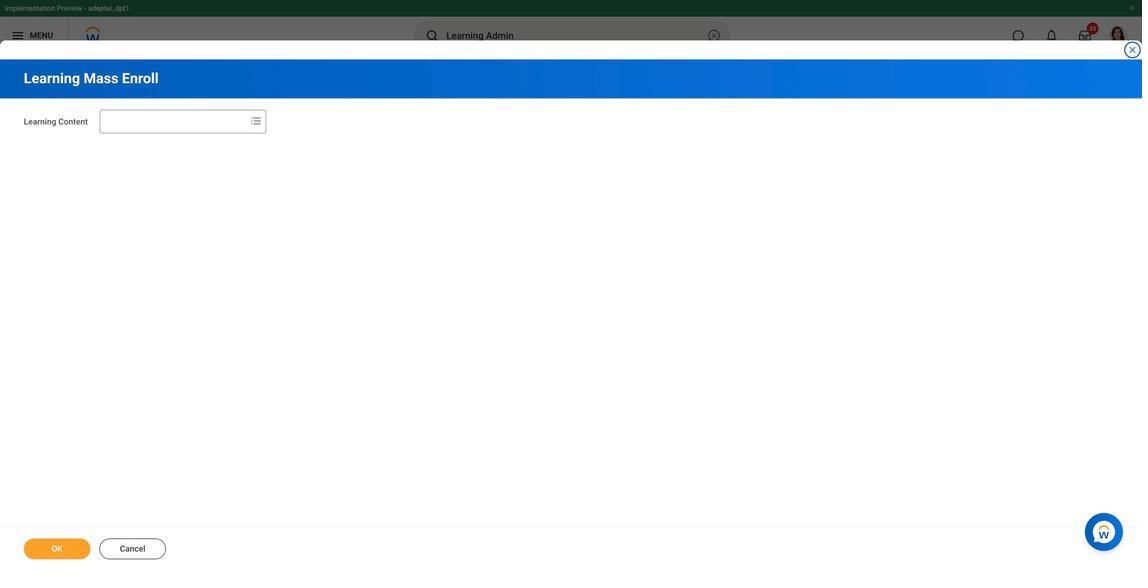 Task type: locate. For each thing, give the bounding box(es) containing it.
dialog
[[0, 0, 1142, 570]]

prompts image
[[249, 114, 263, 128]]

banner
[[0, 0, 1142, 55]]

main content
[[0, 59, 1142, 570]]

close learning mass enroll image
[[1128, 45, 1137, 55]]

search image
[[425, 29, 439, 43]]



Task type: describe. For each thing, give the bounding box(es) containing it.
notifications large image
[[1046, 30, 1058, 42]]

profile logan mcneil element
[[1102, 23, 1135, 49]]

close environment banner image
[[1129, 4, 1136, 11]]

inbox large image
[[1079, 30, 1091, 42]]

x circle image
[[707, 29, 721, 43]]

workday assistant region
[[1085, 509, 1128, 551]]

Search field
[[100, 111, 247, 132]]



Task type: vqa. For each thing, say whether or not it's contained in the screenshot.
Main Content
yes



